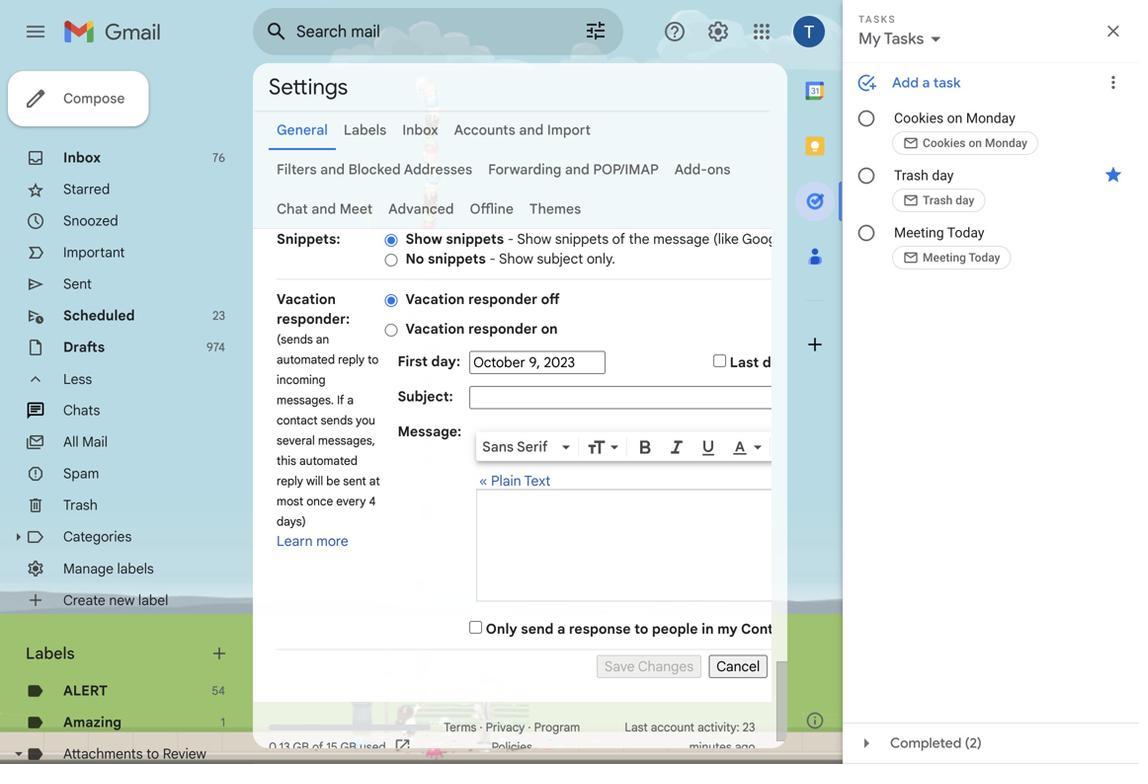 Task type: vqa. For each thing, say whether or not it's contained in the screenshot.
Save Changes
yes



Task type: locate. For each thing, give the bounding box(es) containing it.
2 gb from the left
[[340, 741, 357, 755]]

snippets for show snippets of the message (like google web search!).
[[446, 231, 504, 248]]

vacation for vacation responder: (sends an automated reply to incoming messages. if a contact sends you several messages, this automated reply will be sent at most once every 4 days) learn more
[[277, 291, 336, 308]]

1 horizontal spatial day:
[[763, 354, 792, 371]]

reply up most
[[277, 474, 303, 489]]

4
[[369, 495, 376, 509]]

of
[[612, 231, 625, 248], [312, 741, 323, 755]]

labels inside labels navigation
[[26, 644, 75, 664]]

all
[[63, 434, 79, 451]]

1 vertical spatial 23
[[743, 721, 755, 736]]

message:
[[398, 423, 461, 441]]

1 vertical spatial inbox
[[63, 149, 101, 166]]

inbox
[[402, 122, 438, 139], [63, 149, 101, 166]]

and down import
[[565, 161, 590, 178]]

snippets down offline link
[[446, 231, 504, 248]]

Search mail text field
[[296, 22, 529, 41]]

1 horizontal spatial last
[[730, 354, 759, 371]]

0 vertical spatial last
[[730, 354, 759, 371]]

of left 15
[[312, 741, 323, 755]]

1 horizontal spatial 23
[[743, 721, 755, 736]]

snippets right no
[[428, 250, 486, 268]]

1 horizontal spatial of
[[612, 231, 625, 248]]

to inside labels navigation
[[146, 746, 159, 763]]

of left the
[[612, 231, 625, 248]]

and for filters
[[320, 161, 345, 178]]

· right 'privacy'
[[528, 721, 531, 736]]

you
[[356, 413, 375, 428]]

and left import
[[519, 122, 544, 139]]

1 · from the left
[[480, 721, 483, 736]]

1 horizontal spatial ·
[[528, 721, 531, 736]]

vacation responder off
[[406, 291, 560, 308]]

1 vertical spatial of
[[312, 741, 323, 755]]

0 horizontal spatial ·
[[480, 721, 483, 736]]

attachments to review link
[[63, 746, 206, 763]]

blocked
[[348, 161, 401, 178]]

0 horizontal spatial of
[[312, 741, 323, 755]]

and right 'filters'
[[320, 161, 345, 178]]

important link
[[63, 244, 125, 261]]

vacation up first day:
[[406, 321, 465, 338]]

23
[[213, 309, 225, 324], [743, 721, 755, 736]]

to
[[368, 353, 379, 368], [634, 621, 648, 638], [146, 746, 159, 763]]

last left account
[[625, 721, 648, 736]]

drafts link
[[63, 339, 105, 356]]

forwarding and pop/imap
[[488, 161, 659, 178]]

spam
[[63, 465, 99, 483]]

if
[[337, 393, 344, 408]]

show for show snippets
[[517, 231, 552, 248]]

0 horizontal spatial labels
[[26, 644, 75, 664]]

pop/imap
[[593, 161, 659, 178]]

1 vertical spatial last
[[625, 721, 648, 736]]

to left people
[[634, 621, 648, 638]]

2 horizontal spatial to
[[634, 621, 648, 638]]

review
[[163, 746, 206, 763]]

· right terms
[[480, 721, 483, 736]]

an
[[316, 332, 329, 347]]

0 horizontal spatial reply
[[277, 474, 303, 489]]

attachments to review
[[63, 746, 206, 763]]

underline ‪(⌘u)‬ image
[[699, 438, 718, 458]]

0 vertical spatial inbox
[[402, 122, 438, 139]]

2 vertical spatial to
[[146, 746, 159, 763]]

automated up be
[[299, 454, 358, 469]]

web
[[791, 231, 817, 248]]

to left 'first'
[[368, 353, 379, 368]]

first
[[398, 353, 428, 370]]

footer
[[253, 718, 772, 765]]

contacts
[[741, 621, 802, 638]]

used
[[360, 741, 386, 755]]

0 vertical spatial labels
[[344, 122, 387, 139]]

and right chat
[[311, 201, 336, 218]]

at
[[369, 474, 380, 489]]

advanced link
[[388, 201, 454, 218]]

2 responder from the top
[[468, 321, 538, 338]]

inbox up addresses
[[402, 122, 438, 139]]

day:
[[431, 353, 460, 370], [763, 354, 792, 371]]

off
[[541, 291, 560, 308]]

all mail
[[63, 434, 108, 451]]

1 horizontal spatial -
[[508, 231, 514, 248]]

vacation
[[277, 291, 336, 308], [406, 291, 465, 308], [406, 321, 465, 338]]

accounts
[[454, 122, 515, 139]]

1 horizontal spatial inbox
[[402, 122, 438, 139]]

15
[[326, 741, 338, 755]]

0 horizontal spatial gb
[[293, 741, 309, 755]]

1 vertical spatial automated
[[299, 454, 358, 469]]

labels up alert link on the left of the page
[[26, 644, 75, 664]]

save
[[605, 659, 635, 676]]

contact
[[277, 413, 318, 428]]

labels up filters and blocked addresses
[[344, 122, 387, 139]]

1 horizontal spatial to
[[368, 353, 379, 368]]

responder up 'vacation responder on'
[[468, 291, 538, 308]]

changes
[[638, 659, 694, 676]]

0 horizontal spatial a
[[347, 393, 354, 408]]

sent
[[63, 276, 92, 293]]

filters and blocked addresses link
[[277, 161, 472, 178]]

1 vertical spatial to
[[634, 621, 648, 638]]

None search field
[[253, 8, 623, 55]]

23 up ago
[[743, 721, 755, 736]]

23 inside labels navigation
[[213, 309, 225, 324]]

23 up 974 at the left top
[[213, 309, 225, 324]]

inbox inside labels navigation
[[63, 149, 101, 166]]

Vacation responder text field
[[477, 500, 1070, 591]]

gb right 15
[[340, 741, 357, 755]]

last right last day: option
[[730, 354, 759, 371]]

1 vertical spatial responder
[[468, 321, 538, 338]]

inbox link
[[402, 122, 438, 139], [63, 149, 101, 166]]

1 vertical spatial a
[[557, 621, 565, 638]]

of inside "footer"
[[312, 741, 323, 755]]

sans serif option
[[478, 437, 558, 457]]

follow link to manage storage image
[[394, 738, 414, 758]]

label
[[138, 592, 168, 609]]

amazing link
[[63, 714, 121, 732]]

vacation for vacation responder on
[[406, 321, 465, 338]]

1 horizontal spatial labels
[[344, 122, 387, 139]]

reply up if
[[338, 353, 365, 368]]

navigation
[[277, 651, 1088, 679]]

0.13 gb of 15 gb used
[[269, 741, 386, 755]]

chat and meet link
[[277, 201, 373, 218]]

0 vertical spatial a
[[347, 393, 354, 408]]

labels
[[344, 122, 387, 139], [26, 644, 75, 664]]

only
[[486, 621, 517, 638]]

- up the vacation responder off
[[489, 250, 496, 268]]

learn more link
[[277, 533, 348, 550]]

chat
[[277, 201, 308, 218]]

0 vertical spatial responder
[[468, 291, 538, 308]]

google
[[742, 231, 788, 248]]

vacation right vacation responder off option
[[406, 291, 465, 308]]

terms link
[[444, 721, 477, 736]]

a right the send on the bottom of page
[[557, 621, 565, 638]]

search mail image
[[259, 14, 294, 49]]

0 horizontal spatial inbox
[[63, 149, 101, 166]]

0 horizontal spatial 23
[[213, 309, 225, 324]]

1 horizontal spatial reply
[[338, 353, 365, 368]]

terms · privacy ·
[[444, 721, 534, 736]]

attachments
[[63, 746, 143, 763]]

gb
[[293, 741, 309, 755], [340, 741, 357, 755]]

1 responder from the top
[[468, 291, 538, 308]]

last day:
[[730, 354, 792, 371]]

day: for last day:
[[763, 354, 792, 371]]

2 · from the left
[[528, 721, 531, 736]]

tab list
[[787, 63, 843, 694]]

0 vertical spatial 23
[[213, 309, 225, 324]]

scheduled
[[63, 307, 135, 325]]

program
[[534, 721, 580, 736]]

automated up incoming
[[277, 353, 335, 368]]

response
[[569, 621, 631, 638]]

day: right 'first'
[[431, 353, 460, 370]]

1 vertical spatial inbox link
[[63, 149, 101, 166]]

show up 'no snippets - show subject only.'
[[517, 231, 552, 248]]

mail
[[82, 434, 108, 451]]

several
[[277, 434, 315, 449]]

save changes
[[605, 659, 694, 676]]

-
[[508, 231, 514, 248], [489, 250, 496, 268]]

show
[[406, 231, 442, 248], [517, 231, 552, 248], [499, 250, 533, 268]]

a inside vacation responder: (sends an automated reply to incoming messages. if a contact sends you several messages, this automated reply will be sent at most once every 4 days) learn more
[[347, 393, 354, 408]]

gmail image
[[63, 12, 171, 51]]

side panel section
[[787, 63, 843, 749]]

0 horizontal spatial to
[[146, 746, 159, 763]]

chats link
[[63, 402, 100, 419]]

navigation containing save changes
[[277, 651, 1088, 679]]

1 vertical spatial labels
[[26, 644, 75, 664]]

a right if
[[347, 393, 354, 408]]

« plain text
[[479, 473, 551, 490]]

responder down the vacation responder off
[[468, 321, 538, 338]]

Vacation responder off radio
[[385, 293, 398, 308]]

search!).
[[821, 231, 876, 248]]

scheduled link
[[63, 307, 135, 325]]

day: right last day: option
[[763, 354, 792, 371]]

1 horizontal spatial inbox link
[[402, 122, 438, 139]]

0 vertical spatial inbox link
[[402, 122, 438, 139]]

0 vertical spatial -
[[508, 231, 514, 248]]

- up 'no snippets - show subject only.'
[[508, 231, 514, 248]]

1 gb from the left
[[293, 741, 309, 755]]

sends
[[321, 413, 353, 428]]

0 horizontal spatial last
[[625, 721, 648, 736]]

0 vertical spatial to
[[368, 353, 379, 368]]

gb right 0.13
[[293, 741, 309, 755]]

create new label
[[63, 592, 168, 609]]

categories
[[63, 529, 132, 546]]

1 vertical spatial -
[[489, 250, 496, 268]]

show left subject
[[499, 250, 533, 268]]

show snippets - show snippets of the message (like google web search!).
[[406, 231, 876, 248]]

inbox link up starred link
[[63, 149, 101, 166]]

themes
[[529, 201, 581, 218]]

a
[[347, 393, 354, 408], [557, 621, 565, 638]]

0 horizontal spatial -
[[489, 250, 496, 268]]

compose
[[63, 90, 125, 107]]

No snippets radio
[[385, 253, 398, 268]]

vacation inside vacation responder: (sends an automated reply to incoming messages. if a contact sends you several messages, this automated reply will be sent at most once every 4 days) learn more
[[277, 291, 336, 308]]

last inside last account activity: 23 minutes ago
[[625, 721, 648, 736]]

vacation up the responder: at left top
[[277, 291, 336, 308]]

to left review
[[146, 746, 159, 763]]

automated
[[277, 353, 335, 368], [299, 454, 358, 469]]

0 horizontal spatial day:
[[431, 353, 460, 370]]

main menu image
[[24, 20, 47, 43]]

1 horizontal spatial gb
[[340, 741, 357, 755]]

inbox link up addresses
[[402, 122, 438, 139]]

snippets
[[446, 231, 504, 248], [555, 231, 609, 248], [428, 250, 486, 268]]

inbox up starred link
[[63, 149, 101, 166]]



Task type: describe. For each thing, give the bounding box(es) containing it.
add-ons link
[[675, 161, 731, 178]]

sent link
[[63, 276, 92, 293]]

general
[[277, 122, 328, 139]]

inbox for top inbox link
[[402, 122, 438, 139]]

snippets for show subject only.
[[428, 250, 486, 268]]

italic ‪(⌘i)‬ image
[[667, 437, 687, 457]]

serif
[[517, 438, 548, 456]]

incoming
[[277, 373, 326, 388]]

labels for 'labels' link
[[344, 122, 387, 139]]

974
[[206, 340, 225, 355]]

addresses
[[404, 161, 472, 178]]

0 vertical spatial of
[[612, 231, 625, 248]]

Subject text field
[[469, 386, 823, 410]]

advanced search options image
[[576, 11, 616, 50]]

labels heading
[[26, 644, 209, 664]]

responder for on
[[468, 321, 538, 338]]

First day: text field
[[469, 351, 606, 374]]

show up no
[[406, 231, 442, 248]]

bold ‪(⌘b)‬ image
[[635, 437, 655, 457]]

new
[[109, 592, 135, 609]]

0 horizontal spatial inbox link
[[63, 149, 101, 166]]

terms
[[444, 721, 477, 736]]

create
[[63, 592, 105, 609]]

trash
[[63, 497, 98, 514]]

will
[[306, 474, 323, 489]]

1 horizontal spatial a
[[557, 621, 565, 638]]

1 vertical spatial reply
[[277, 474, 303, 489]]

- for show subject only.
[[489, 250, 496, 268]]

days)
[[277, 515, 306, 530]]

subject
[[537, 250, 583, 268]]

and for forwarding
[[565, 161, 590, 178]]

Only send a response to people in my Contacts checkbox
[[469, 621, 482, 634]]

0 vertical spatial reply
[[338, 353, 365, 368]]

starred
[[63, 181, 110, 198]]

learn
[[277, 533, 313, 550]]

chats
[[63, 402, 100, 419]]

less
[[63, 371, 92, 388]]

(sends
[[277, 332, 313, 347]]

add-
[[675, 161, 707, 178]]

labels for labels heading
[[26, 644, 75, 664]]

privacy link
[[486, 721, 525, 736]]

snippets up only.
[[555, 231, 609, 248]]

compose button
[[8, 71, 149, 126]]

sent
[[343, 474, 366, 489]]

and for chat
[[311, 201, 336, 218]]

import
[[547, 122, 591, 139]]

be
[[326, 474, 340, 489]]

23 inside last account activity: 23 minutes ago
[[743, 721, 755, 736]]

snoozed link
[[63, 212, 118, 230]]

cancel
[[717, 659, 760, 676]]

create new label link
[[63, 592, 168, 609]]

ago
[[735, 741, 755, 755]]

trash link
[[63, 497, 98, 514]]

sans serif
[[482, 438, 548, 456]]

Last day: checkbox
[[713, 355, 726, 368]]

(like
[[713, 231, 739, 248]]

0 vertical spatial automated
[[277, 353, 335, 368]]

amazing
[[63, 714, 121, 732]]

activity:
[[698, 721, 740, 736]]

general link
[[277, 122, 328, 139]]

people
[[652, 621, 698, 638]]

labels link
[[344, 122, 387, 139]]

chat and meet
[[277, 201, 373, 218]]

last for last account activity: 23 minutes ago
[[625, 721, 648, 736]]

show for no snippets
[[499, 250, 533, 268]]

filters and blocked addresses
[[277, 161, 472, 178]]

sans
[[482, 438, 514, 456]]

spam link
[[63, 465, 99, 483]]

footer containing terms
[[253, 718, 772, 765]]

0.13
[[269, 741, 290, 755]]

subject:
[[398, 388, 453, 406]]

themes link
[[529, 201, 581, 218]]

less button
[[0, 364, 237, 395]]

cancel button
[[709, 656, 768, 679]]

inbox for left inbox link
[[63, 149, 101, 166]]

every
[[336, 495, 366, 509]]

responder for off
[[468, 291, 538, 308]]

drafts
[[63, 339, 105, 356]]

snoozed
[[63, 212, 118, 230]]

vacation for vacation responder off
[[406, 291, 465, 308]]

the
[[629, 231, 650, 248]]

this
[[277, 454, 296, 469]]

forwarding and pop/imap link
[[488, 161, 659, 178]]

save changes button
[[597, 656, 702, 679]]

advanced
[[388, 201, 454, 218]]

last account activity: 23 minutes ago
[[625, 721, 755, 755]]

day: for first day:
[[431, 353, 460, 370]]

more
[[316, 533, 348, 550]]

Vacation responder on radio
[[385, 323, 398, 338]]

support image
[[663, 20, 687, 43]]

settings image
[[706, 20, 730, 43]]

starred link
[[63, 181, 110, 198]]

accounts and import link
[[454, 122, 591, 139]]

only send a response to people in my contacts
[[486, 621, 802, 638]]

program policies
[[492, 721, 580, 755]]

policies
[[492, 741, 532, 755]]

manage labels
[[63, 560, 154, 578]]

settings
[[269, 73, 348, 101]]

snippets:
[[277, 231, 340, 248]]

ons
[[707, 161, 731, 178]]

offline
[[470, 201, 514, 218]]

minutes
[[689, 741, 732, 755]]

first day:
[[398, 353, 460, 370]]

filters
[[277, 161, 317, 178]]

formatting options toolbar
[[476, 432, 1079, 461]]

meet
[[340, 201, 373, 218]]

message
[[653, 231, 710, 248]]

and for accounts
[[519, 122, 544, 139]]

last for last day:
[[730, 354, 759, 371]]

send
[[521, 621, 554, 638]]

no snippets - show subject only.
[[406, 250, 615, 268]]

- for show snippets of the message (like google web search!).
[[508, 231, 514, 248]]

privacy
[[486, 721, 525, 736]]

Show snippets radio
[[385, 233, 398, 248]]

only.
[[587, 250, 615, 268]]

offline link
[[470, 201, 514, 218]]

labels navigation
[[0, 63, 253, 765]]

manage
[[63, 560, 114, 578]]

to inside vacation responder: (sends an automated reply to incoming messages. if a contact sends you several messages, this automated reply will be sent at most once every 4 days) learn more
[[368, 353, 379, 368]]



